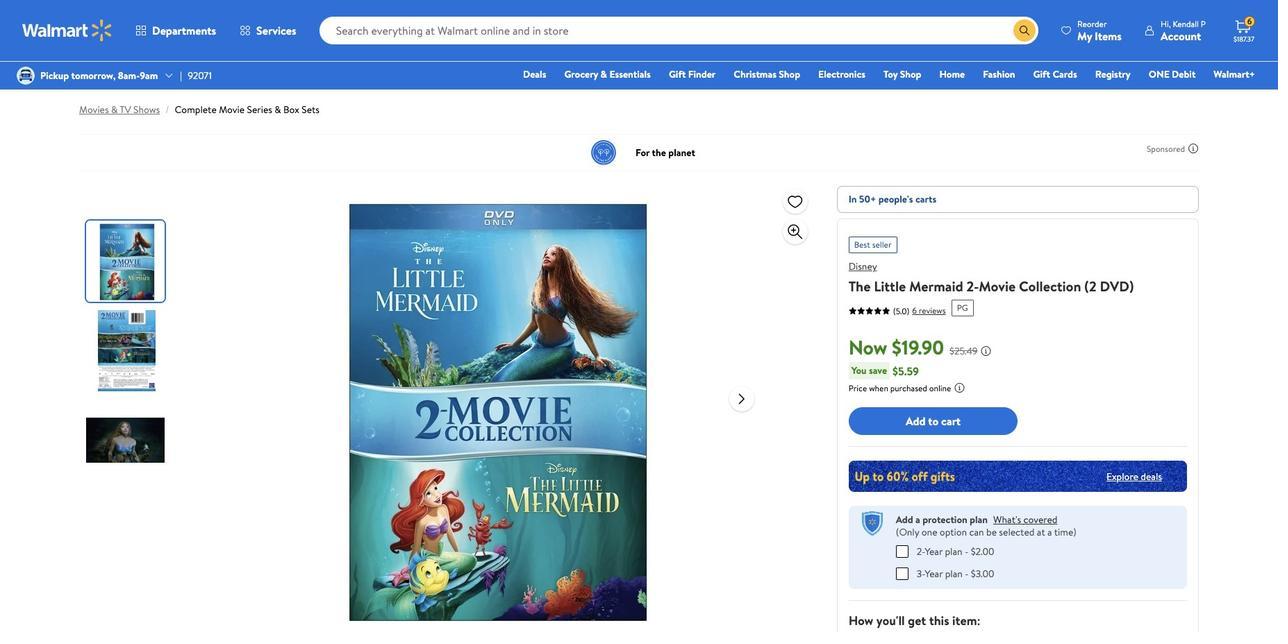 Task type: describe. For each thing, give the bounding box(es) containing it.
collection
[[1019, 277, 1081, 296]]

my
[[1077, 28, 1092, 43]]

when
[[869, 383, 888, 395]]

be
[[986, 526, 997, 540]]

now $19.90
[[849, 334, 944, 361]]

year for 3-
[[925, 567, 943, 581]]

carts
[[916, 192, 937, 206]]

selected
[[999, 526, 1035, 540]]

p
[[1201, 18, 1206, 30]]

- for $3.00
[[965, 567, 969, 581]]

departments
[[152, 23, 216, 38]]

toy shop
[[884, 67, 921, 81]]

walmart+ link
[[1208, 67, 1262, 82]]

add for add a protection plan what's covered (only one option can be selected at a time)
[[896, 513, 913, 527]]

items
[[1095, 28, 1122, 43]]

reorder
[[1077, 18, 1107, 30]]

this
[[929, 612, 949, 630]]

gift cards link
[[1027, 67, 1084, 82]]

electronics link
[[812, 67, 872, 82]]

you save $5.59
[[851, 364, 919, 379]]

kendall
[[1173, 18, 1199, 30]]

(only
[[896, 526, 919, 540]]

Search search field
[[319, 17, 1039, 44]]

what's
[[993, 513, 1021, 527]]

$2.00
[[971, 545, 994, 559]]

people's
[[879, 192, 913, 206]]

tomorrow,
[[71, 69, 116, 83]]

dvd)
[[1100, 277, 1134, 296]]

$187.37
[[1234, 34, 1255, 44]]

& for tv
[[111, 103, 118, 117]]

movies & tv shows link
[[79, 103, 160, 117]]

save
[[869, 364, 887, 378]]

home
[[940, 67, 965, 81]]

christmas
[[734, 67, 777, 81]]

1 vertical spatial 2-
[[917, 545, 925, 559]]

gift for gift finder
[[669, 67, 686, 81]]

deals
[[1141, 470, 1162, 484]]

get
[[908, 612, 926, 630]]

reviews
[[919, 305, 946, 317]]

2- inside disney the little mermaid 2-movie collection (2 dvd)
[[967, 277, 979, 296]]

in 50+ people's carts
[[849, 192, 937, 206]]

explore deals
[[1107, 470, 1162, 484]]

9am
[[140, 69, 158, 83]]

fashion link
[[977, 67, 1022, 82]]

| 92071
[[180, 69, 212, 83]]

explore
[[1107, 470, 1139, 484]]

to
[[928, 414, 939, 429]]

add a protection plan what's covered (only one option can be selected at a time)
[[896, 513, 1077, 540]]

toy shop link
[[877, 67, 928, 82]]

registry
[[1095, 67, 1131, 81]]

0 horizontal spatial a
[[916, 513, 920, 527]]

series
[[247, 103, 272, 117]]

add for add to cart
[[906, 414, 926, 429]]

search icon image
[[1019, 25, 1030, 36]]

shows
[[133, 103, 160, 117]]

$3.00
[[971, 567, 994, 581]]

(5.0) 6 reviews
[[893, 305, 946, 317]]

$5.59
[[893, 364, 919, 379]]

plan for $3.00
[[945, 567, 963, 581]]

registry link
[[1089, 67, 1137, 82]]

purchased
[[890, 383, 927, 395]]

Walmart Site-Wide search field
[[319, 17, 1039, 44]]

essentials
[[610, 67, 651, 81]]

next media item image
[[733, 391, 750, 407]]

wpp logo image
[[860, 512, 885, 537]]

covered
[[1024, 513, 1058, 527]]

$25.49
[[950, 345, 978, 358]]

you
[[851, 364, 867, 378]]

movies & tv shows / complete movie series & box sets
[[79, 103, 320, 117]]

movie inside disney the little mermaid 2-movie collection (2 dvd)
[[979, 277, 1016, 296]]

add to favorites list, the little mermaid 2-movie collection (2 dvd) image
[[787, 193, 804, 210]]

92071
[[188, 69, 212, 83]]

1 horizontal spatial &
[[275, 103, 281, 117]]

at
[[1037, 526, 1045, 540]]

cards
[[1053, 67, 1077, 81]]

6 reviews link
[[910, 305, 946, 317]]

pickup tomorrow, 8am-9am
[[40, 69, 158, 83]]

pg
[[957, 302, 968, 314]]

one debit
[[1149, 67, 1196, 81]]

online
[[929, 383, 951, 395]]

shop for toy shop
[[900, 67, 921, 81]]

option
[[940, 526, 967, 540]]



Task type: locate. For each thing, give the bounding box(es) containing it.
in
[[849, 192, 857, 206]]

one
[[1149, 67, 1170, 81]]

- for $2.00
[[965, 545, 969, 559]]

0 horizontal spatial movie
[[219, 103, 245, 117]]

fashion
[[983, 67, 1015, 81]]

add
[[906, 414, 926, 429], [896, 513, 913, 527]]

you'll
[[877, 612, 905, 630]]

debit
[[1172, 67, 1196, 81]]

year
[[925, 545, 943, 559], [925, 567, 943, 581]]

6 up $187.37 in the right top of the page
[[1247, 15, 1252, 27]]

walmart+
[[1214, 67, 1255, 81]]

what's covered button
[[993, 513, 1058, 527]]

2- up pg
[[967, 277, 979, 296]]

1 horizontal spatial 2-
[[967, 277, 979, 296]]

learn more about strikethrough prices image
[[981, 346, 992, 357]]

the little mermaid 2-movie collection (2 dvd) - image 1 of 3 image
[[86, 221, 167, 302]]

shop inside christmas shop link
[[779, 67, 800, 81]]

one
[[922, 526, 937, 540]]

1 horizontal spatial 6
[[1247, 15, 1252, 27]]

the little mermaid 2-movie collection (2 dvd) - image 2 of 3 image
[[86, 311, 167, 392]]

a left one
[[916, 513, 920, 527]]

1 gift from the left
[[669, 67, 686, 81]]

gift left finder
[[669, 67, 686, 81]]

reorder my items
[[1077, 18, 1122, 43]]

1 vertical spatial add
[[896, 513, 913, 527]]

0 vertical spatial 6
[[1247, 15, 1252, 27]]

christmas shop link
[[728, 67, 807, 82]]

6 inside (5.0) 6 reviews
[[912, 305, 917, 317]]

1 vertical spatial year
[[925, 567, 943, 581]]

2 vertical spatial plan
[[945, 567, 963, 581]]

$19.90
[[892, 334, 944, 361]]

2-
[[967, 277, 979, 296], [917, 545, 925, 559]]

1 shop from the left
[[779, 67, 800, 81]]

movie left collection
[[979, 277, 1016, 296]]

disney
[[849, 260, 877, 274]]

1 vertical spatial 6
[[912, 305, 917, 317]]

2 year from the top
[[925, 567, 943, 581]]

services button
[[228, 14, 308, 47]]

gift inside "link"
[[1033, 67, 1050, 81]]

plan right option
[[970, 513, 988, 527]]

50+
[[859, 192, 876, 206]]

a right at
[[1048, 526, 1052, 540]]

now
[[849, 334, 887, 361]]

-
[[965, 545, 969, 559], [965, 567, 969, 581]]

pickup
[[40, 69, 69, 83]]

price
[[849, 383, 867, 395]]

0 vertical spatial year
[[925, 545, 943, 559]]

add to cart
[[906, 414, 961, 429]]

& for essentials
[[601, 67, 607, 81]]

2 horizontal spatial &
[[601, 67, 607, 81]]

shop right christmas at top
[[779, 67, 800, 81]]

grocery & essentials
[[564, 67, 651, 81]]

6 $187.37
[[1234, 15, 1255, 44]]

 image
[[17, 67, 35, 85]]

6 inside 6 $187.37
[[1247, 15, 1252, 27]]

add to cart button
[[849, 408, 1018, 436]]

plan down option
[[945, 545, 963, 559]]

can
[[969, 526, 984, 540]]

1 vertical spatial movie
[[979, 277, 1016, 296]]

0 horizontal spatial &
[[111, 103, 118, 117]]

1 vertical spatial plan
[[945, 545, 963, 559]]

gift finder
[[669, 67, 716, 81]]

0 vertical spatial plan
[[970, 513, 988, 527]]

explore deals link
[[1101, 464, 1168, 489]]

- left $2.00
[[965, 545, 969, 559]]

2 shop from the left
[[900, 67, 921, 81]]

gift for gift cards
[[1033, 67, 1050, 81]]

plan
[[970, 513, 988, 527], [945, 545, 963, 559], [945, 567, 963, 581]]

0 horizontal spatial shop
[[779, 67, 800, 81]]

/
[[166, 103, 169, 117]]

deals link
[[517, 67, 553, 82]]

0 horizontal spatial 6
[[912, 305, 917, 317]]

- left the $3.00
[[965, 567, 969, 581]]

year down 2-year plan - $2.00
[[925, 567, 943, 581]]

2-Year plan - $2.00 checkbox
[[896, 546, 908, 558]]

how you'll get this item:
[[849, 612, 981, 630]]

zoom image modal image
[[787, 224, 804, 240]]

protection
[[923, 513, 968, 527]]

1 vertical spatial -
[[965, 567, 969, 581]]

8am-
[[118, 69, 140, 83]]

deals
[[523, 67, 546, 81]]

best seller
[[854, 239, 892, 251]]

walmart image
[[22, 19, 113, 42]]

gift
[[669, 67, 686, 81], [1033, 67, 1050, 81]]

best
[[854, 239, 870, 251]]

shop for christmas shop
[[779, 67, 800, 81]]

toy
[[884, 67, 898, 81]]

0 horizontal spatial gift
[[669, 67, 686, 81]]

box
[[283, 103, 299, 117]]

disney the little mermaid 2-movie collection (2 dvd)
[[849, 260, 1134, 296]]

add left to
[[906, 414, 926, 429]]

item:
[[952, 612, 981, 630]]

gift cards
[[1033, 67, 1077, 81]]

& left box
[[275, 103, 281, 117]]

movie left series
[[219, 103, 245, 117]]

2-year plan - $2.00
[[917, 545, 994, 559]]

ad disclaimer and feedback image
[[1188, 143, 1199, 154]]

add inside add a protection plan what's covered (only one option can be selected at a time)
[[896, 513, 913, 527]]

the little mermaid 2-movie collection (2 dvd) - image 3 of 3 image
[[86, 400, 167, 481]]

1 horizontal spatial shop
[[900, 67, 921, 81]]

year down one
[[925, 545, 943, 559]]

3-Year plan - $3.00 checkbox
[[896, 568, 908, 580]]

the little mermaid 2-movie collection (2 dvd) image
[[274, 186, 718, 631]]

sets
[[302, 103, 320, 117]]

one debit link
[[1143, 67, 1202, 82]]

shop inside toy shop link
[[900, 67, 921, 81]]

1 horizontal spatial a
[[1048, 526, 1052, 540]]

2- right the 2-year plan - $2.00 checkbox
[[917, 545, 925, 559]]

gift left cards
[[1033, 67, 1050, 81]]

0 vertical spatial 2-
[[967, 277, 979, 296]]

plan for $2.00
[[945, 545, 963, 559]]

tv
[[120, 103, 131, 117]]

1 horizontal spatial movie
[[979, 277, 1016, 296]]

christmas shop
[[734, 67, 800, 81]]

1 year from the top
[[925, 545, 943, 559]]

0 horizontal spatial 2-
[[917, 545, 925, 559]]

2 gift from the left
[[1033, 67, 1050, 81]]

services
[[256, 23, 296, 38]]

up to sixty percent off deals. shop now. image
[[849, 461, 1187, 493]]

0 vertical spatial movie
[[219, 103, 245, 117]]

how
[[849, 612, 874, 630]]

6 right (5.0) on the right
[[912, 305, 917, 317]]

complete
[[175, 103, 217, 117]]

plan down 2-year plan - $2.00
[[945, 567, 963, 581]]

the
[[849, 277, 871, 296]]

hi,
[[1161, 18, 1171, 30]]

shop
[[779, 67, 800, 81], [900, 67, 921, 81]]

complete movie series & box sets link
[[175, 103, 320, 117]]

0 vertical spatial add
[[906, 414, 926, 429]]

& right grocery at the left top of page
[[601, 67, 607, 81]]

|
[[180, 69, 182, 83]]

account
[[1161, 28, 1201, 43]]

grocery
[[564, 67, 598, 81]]

& left tv
[[111, 103, 118, 117]]

add left one
[[896, 513, 913, 527]]

6
[[1247, 15, 1252, 27], [912, 305, 917, 317]]

(5.0)
[[893, 305, 910, 317]]

movies
[[79, 103, 109, 117]]

0 vertical spatial -
[[965, 545, 969, 559]]

add inside button
[[906, 414, 926, 429]]

cart
[[941, 414, 961, 429]]

3-
[[917, 567, 925, 581]]

shop right toy
[[900, 67, 921, 81]]

gift finder link
[[663, 67, 722, 82]]

little
[[874, 277, 906, 296]]

electronics
[[818, 67, 866, 81]]

legal information image
[[954, 383, 965, 394]]

grocery & essentials link
[[558, 67, 657, 82]]

year for 2-
[[925, 545, 943, 559]]

disney link
[[849, 260, 877, 274]]

1 horizontal spatial gift
[[1033, 67, 1050, 81]]

finder
[[688, 67, 716, 81]]

plan inside add a protection plan what's covered (only one option can be selected at a time)
[[970, 513, 988, 527]]



Task type: vqa. For each thing, say whether or not it's contained in the screenshot.
hi, kendall p account
yes



